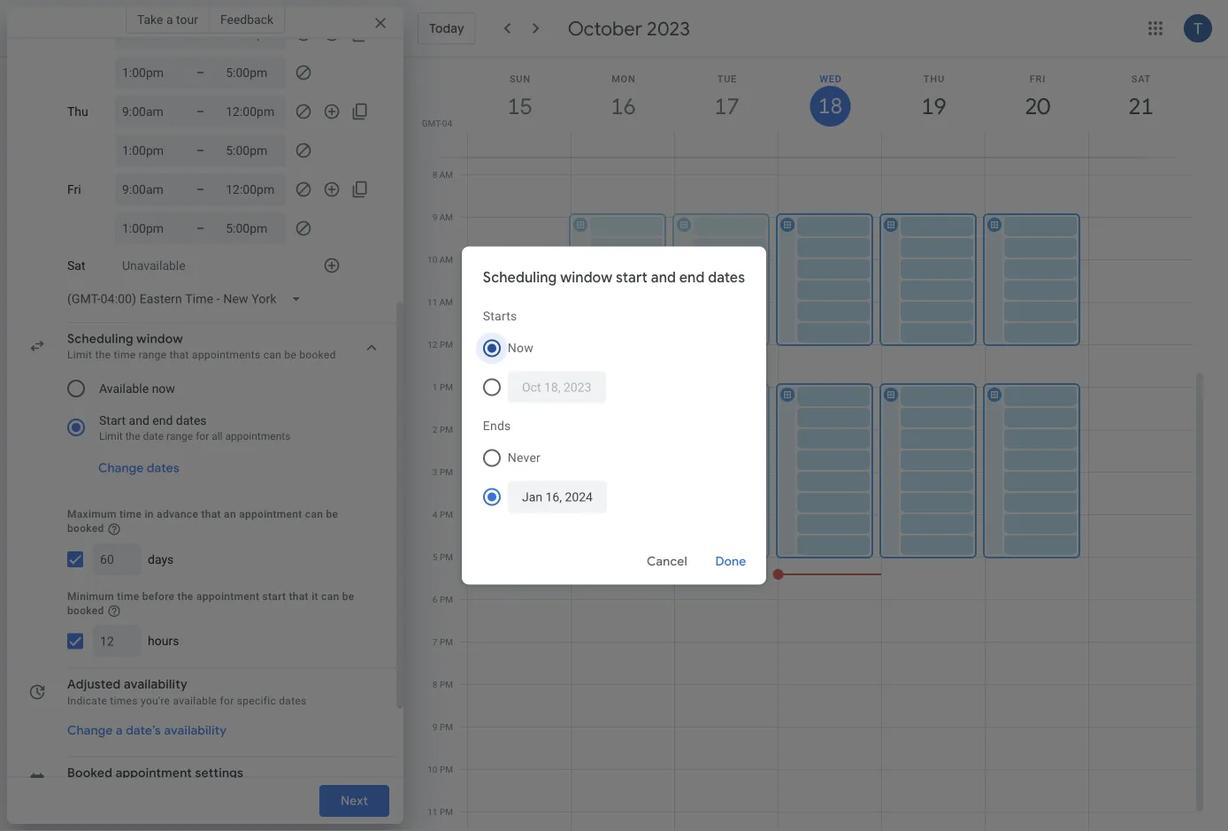 Task type: vqa. For each thing, say whether or not it's contained in the screenshot.
Parks inside TREE ITEM
no



Task type: locate. For each thing, give the bounding box(es) containing it.
times
[[110, 695, 138, 707]]

that inside minimum time before the appointment start that it can be booked
[[289, 590, 309, 603]]

pm right 4
[[440, 510, 453, 520]]

0 vertical spatial a
[[166, 12, 173, 27]]

1 vertical spatial that
[[201, 508, 221, 521]]

6 pm from the top
[[440, 552, 453, 563]]

am for 8 am
[[440, 170, 453, 180]]

that left "an"
[[201, 508, 221, 521]]

3 column header from the left
[[675, 58, 779, 157]]

time inside maximum time in advance that an appointment can be booked
[[120, 508, 142, 521]]

option group containing available now
[[60, 369, 365, 447]]

am up the 9 am
[[440, 170, 453, 180]]

a left the tour
[[166, 12, 173, 27]]

4
[[433, 510, 438, 520]]

be inside minimum time before the appointment start that it can be booked
[[342, 590, 355, 603]]

1 vertical spatial range
[[167, 430, 193, 443]]

10 up 11 am
[[428, 255, 438, 265]]

time left before
[[117, 590, 139, 603]]

0 vertical spatial and
[[651, 268, 676, 286]]

0 vertical spatial the
[[95, 349, 111, 361]]

1 horizontal spatial window
[[561, 268, 613, 286]]

limit
[[67, 349, 92, 361], [99, 430, 123, 443]]

pm down the 8 pm
[[440, 722, 453, 733]]

3 am from the top
[[440, 255, 453, 265]]

2 8 from the top
[[433, 680, 438, 690]]

11 for 11 pm
[[428, 807, 438, 818]]

8 up the 9 am
[[433, 170, 438, 180]]

1 am from the top
[[440, 170, 453, 180]]

the
[[95, 349, 111, 361], [125, 430, 140, 443], [178, 590, 194, 603]]

you're
[[141, 695, 170, 707]]

available
[[99, 381, 149, 396]]

2 pm from the top
[[440, 382, 453, 393]]

0 vertical spatial 9
[[433, 212, 438, 223]]

am
[[440, 170, 453, 180], [440, 212, 453, 223], [440, 255, 453, 265], [440, 297, 453, 308]]

1 horizontal spatial limit
[[99, 430, 123, 443]]

change down indicate
[[67, 723, 113, 739]]

1 vertical spatial and
[[129, 413, 150, 428]]

pm right 2
[[440, 425, 453, 435]]

8 pm from the top
[[440, 637, 453, 648]]

appointments right all
[[225, 430, 291, 443]]

0 vertical spatial end
[[680, 268, 705, 286]]

adjusted availability indicate times you're available for specific dates
[[67, 677, 307, 707]]

grid
[[411, 58, 1208, 831]]

date's
[[126, 723, 161, 739]]

4 column header from the left
[[778, 58, 883, 157]]

limit inside scheduling window limit the time range that appointments can be booked
[[67, 349, 92, 361]]

be inside scheduling window limit the time range that appointments can be booked
[[285, 349, 297, 361]]

1 horizontal spatial and
[[651, 268, 676, 286]]

be inside maximum time in advance that an appointment can be booked
[[326, 508, 338, 521]]

7 pm
[[433, 637, 453, 648]]

2 horizontal spatial the
[[178, 590, 194, 603]]

1 10 from the top
[[428, 255, 438, 265]]

fri
[[67, 182, 81, 197]]

8 for 8 pm
[[433, 680, 438, 690]]

start inside minimum time before the appointment start that it can be booked
[[263, 590, 286, 603]]

2 9 from the top
[[433, 722, 438, 733]]

1 8 from the top
[[433, 170, 438, 180]]

5 – from the top
[[197, 182, 205, 197]]

2 vertical spatial can
[[321, 590, 340, 603]]

1 horizontal spatial end
[[680, 268, 705, 286]]

pm
[[440, 340, 453, 350], [440, 382, 453, 393], [440, 425, 453, 435], [440, 467, 453, 478], [440, 510, 453, 520], [440, 552, 453, 563], [440, 595, 453, 605], [440, 637, 453, 648], [440, 680, 453, 690], [440, 722, 453, 733], [440, 765, 453, 775], [440, 807, 453, 818]]

2 pm
[[433, 425, 453, 435]]

1 vertical spatial for
[[220, 695, 234, 707]]

pm for 7 pm
[[440, 637, 453, 648]]

1 vertical spatial be
[[326, 508, 338, 521]]

pm for 8 pm
[[440, 680, 453, 690]]

booked
[[300, 349, 336, 361], [67, 522, 104, 535], [67, 605, 104, 617]]

0 horizontal spatial a
[[116, 723, 123, 739]]

feedback
[[220, 12, 274, 27]]

5
[[433, 552, 438, 563]]

and inside start and end dates limit the date range for all appointments
[[129, 413, 150, 428]]

1 vertical spatial limit
[[99, 430, 123, 443]]

change for change a date's availability
[[67, 723, 113, 739]]

0 vertical spatial that
[[170, 349, 189, 361]]

sat
[[67, 258, 85, 273]]

booked for time
[[67, 605, 104, 617]]

1 vertical spatial a
[[116, 723, 123, 739]]

1 – from the top
[[197, 26, 205, 41]]

be
[[285, 349, 297, 361], [326, 508, 338, 521], [342, 590, 355, 603]]

1 vertical spatial 8
[[433, 680, 438, 690]]

availability up you're
[[124, 677, 188, 693]]

1 vertical spatial window
[[137, 331, 183, 347]]

1 vertical spatial availability
[[164, 723, 227, 739]]

time
[[114, 349, 136, 361], [120, 508, 142, 521], [117, 590, 139, 603]]

pm right 6
[[440, 595, 453, 605]]

0 vertical spatial change
[[98, 460, 144, 476]]

range up now on the top left
[[139, 349, 167, 361]]

that for window
[[170, 349, 189, 361]]

pm right 12
[[440, 340, 453, 350]]

0 vertical spatial appointments
[[192, 349, 261, 361]]

8
[[433, 170, 438, 180], [433, 680, 438, 690]]

0 vertical spatial for
[[196, 430, 209, 443]]

scheduling
[[483, 268, 557, 286], [67, 331, 134, 347]]

1 vertical spatial change
[[67, 723, 113, 739]]

2 horizontal spatial be
[[342, 590, 355, 603]]

window inside dialog
[[561, 268, 613, 286]]

the for time
[[178, 590, 194, 603]]

scheduling up available
[[67, 331, 134, 347]]

that up now on the top left
[[170, 349, 189, 361]]

0 horizontal spatial start
[[263, 590, 286, 603]]

the up available
[[95, 349, 111, 361]]

for inside start and end dates limit the date range for all appointments
[[196, 430, 209, 443]]

0 horizontal spatial scheduling
[[67, 331, 134, 347]]

pm down the 10 pm
[[440, 807, 453, 818]]

booked inside minimum time before the appointment start that it can be booked
[[67, 605, 104, 617]]

appointment
[[239, 508, 302, 521], [196, 590, 260, 603]]

that
[[170, 349, 189, 361], [201, 508, 221, 521], [289, 590, 309, 603]]

6 pm
[[433, 595, 453, 605]]

booked for window
[[300, 349, 336, 361]]

availability inside button
[[164, 723, 227, 739]]

11 for 11 am
[[428, 297, 438, 308]]

1 horizontal spatial a
[[166, 12, 173, 27]]

hours
[[148, 634, 179, 649]]

1 pm
[[433, 382, 453, 393]]

8 am
[[433, 170, 453, 180]]

pm for 5 pm
[[440, 552, 453, 563]]

the right before
[[178, 590, 194, 603]]

5 pm
[[433, 552, 453, 563]]

dates
[[709, 268, 746, 286], [176, 413, 207, 428], [147, 460, 180, 476], [279, 695, 307, 707]]

can inside minimum time before the appointment start that it can be booked
[[321, 590, 340, 603]]

window inside scheduling window limit the time range that appointments can be booked
[[137, 331, 183, 347]]

0 horizontal spatial and
[[129, 413, 150, 428]]

4 – from the top
[[197, 143, 205, 158]]

1 vertical spatial end
[[153, 413, 173, 428]]

0 vertical spatial window
[[561, 268, 613, 286]]

am for 10 am
[[440, 255, 453, 265]]

1 vertical spatial 10
[[428, 765, 438, 775]]

pm right 1
[[440, 382, 453, 393]]

0 horizontal spatial window
[[137, 331, 183, 347]]

1 horizontal spatial the
[[125, 430, 140, 443]]

1 11 from the top
[[428, 297, 438, 308]]

0 vertical spatial appointment
[[239, 508, 302, 521]]

october 2023
[[568, 16, 691, 41]]

1 horizontal spatial scheduling
[[483, 268, 557, 286]]

start
[[616, 268, 648, 286], [263, 590, 286, 603]]

the inside scheduling window limit the time range that appointments can be booked
[[95, 349, 111, 361]]

10 pm
[[428, 765, 453, 775]]

pm down 9 pm
[[440, 765, 453, 775]]

appointment inside maximum time in advance that an appointment can be booked
[[239, 508, 302, 521]]

availability
[[124, 677, 188, 693], [164, 723, 227, 739]]

appointment right before
[[196, 590, 260, 603]]

2 vertical spatial time
[[117, 590, 139, 603]]

0 horizontal spatial the
[[95, 349, 111, 361]]

dates inside adjusted availability indicate times you're available for specific dates
[[279, 695, 307, 707]]

can
[[264, 349, 282, 361], [305, 508, 323, 521], [321, 590, 340, 603]]

window for start
[[561, 268, 613, 286]]

0 horizontal spatial that
[[170, 349, 189, 361]]

9 up the 10 pm
[[433, 722, 438, 733]]

that inside scheduling window limit the time range that appointments can be booked
[[170, 349, 189, 361]]

can inside scheduling window limit the time range that appointments can be booked
[[264, 349, 282, 361]]

1 horizontal spatial for
[[220, 695, 234, 707]]

9 am
[[433, 212, 453, 223]]

9 pm from the top
[[440, 680, 453, 690]]

11 up 12
[[428, 297, 438, 308]]

6 – from the top
[[197, 221, 205, 236]]

limit inside start and end dates limit the date range for all appointments
[[99, 430, 123, 443]]

pm right 3
[[440, 467, 453, 478]]

time inside minimum time before the appointment start that it can be booked
[[117, 590, 139, 603]]

change down date
[[98, 460, 144, 476]]

8 for 8 am
[[433, 170, 438, 180]]

1 vertical spatial can
[[305, 508, 323, 521]]

0 vertical spatial limit
[[67, 349, 92, 361]]

11
[[428, 297, 438, 308], [428, 807, 438, 818]]

9 up 10 am on the left
[[433, 212, 438, 223]]

pm right 5
[[440, 552, 453, 563]]

8 down "7"
[[433, 680, 438, 690]]

1 horizontal spatial start
[[616, 268, 648, 286]]

that left it
[[289, 590, 309, 603]]

1 vertical spatial 11
[[428, 807, 438, 818]]

10 for 10 am
[[428, 255, 438, 265]]

2 11 from the top
[[428, 807, 438, 818]]

that inside maximum time in advance that an appointment can be booked
[[201, 508, 221, 521]]

0 vertical spatial scheduling
[[483, 268, 557, 286]]

1 vertical spatial the
[[125, 430, 140, 443]]

start and end dates limit the date range for all appointments
[[99, 413, 291, 443]]

end
[[680, 268, 705, 286], [153, 413, 173, 428]]

2 vertical spatial booked
[[67, 605, 104, 617]]

appointment right "an"
[[239, 508, 302, 521]]

7
[[433, 637, 438, 648]]

appointments inside start and end dates limit the date range for all appointments
[[225, 430, 291, 443]]

end inside start and end dates limit the date range for all appointments
[[153, 413, 173, 428]]

time inside scheduling window limit the time range that appointments can be booked
[[114, 349, 136, 361]]

0 vertical spatial be
[[285, 349, 297, 361]]

for left all
[[196, 430, 209, 443]]

in
[[145, 508, 154, 521]]

pm for 12 pm
[[440, 340, 453, 350]]

scheduling inside scheduling window limit the time range that appointments can be booked
[[67, 331, 134, 347]]

be for window
[[285, 349, 297, 361]]

1 vertical spatial appointment
[[196, 590, 260, 603]]

–
[[197, 26, 205, 41], [197, 65, 205, 80], [197, 104, 205, 119], [197, 143, 205, 158], [197, 182, 205, 197], [197, 221, 205, 236]]

and
[[651, 268, 676, 286], [129, 413, 150, 428]]

2 – from the top
[[197, 65, 205, 80]]

11 down the 10 pm
[[428, 807, 438, 818]]

time up available
[[114, 349, 136, 361]]

5 pm from the top
[[440, 510, 453, 520]]

booked inside maximum time in advance that an appointment can be booked
[[67, 522, 104, 535]]

4 am from the top
[[440, 297, 453, 308]]

1 vertical spatial booked
[[67, 522, 104, 535]]

2 vertical spatial be
[[342, 590, 355, 603]]

12 pm from the top
[[440, 807, 453, 818]]

0 vertical spatial availability
[[124, 677, 188, 693]]

0 horizontal spatial end
[[153, 413, 173, 428]]

window for limit
[[137, 331, 183, 347]]

availability down available
[[164, 723, 227, 739]]

0 vertical spatial 11
[[428, 297, 438, 308]]

0 vertical spatial range
[[139, 349, 167, 361]]

0 vertical spatial booked
[[300, 349, 336, 361]]

4 pm from the top
[[440, 467, 453, 478]]

pm right "7"
[[440, 637, 453, 648]]

2 vertical spatial that
[[289, 590, 309, 603]]

2 vertical spatial the
[[178, 590, 194, 603]]

12 pm
[[428, 340, 453, 350]]

3 – from the top
[[197, 104, 205, 119]]

the inside minimum time before the appointment start that it can be booked
[[178, 590, 194, 603]]

0 vertical spatial 10
[[428, 255, 438, 265]]

1 9 from the top
[[433, 212, 438, 223]]

0 horizontal spatial for
[[196, 430, 209, 443]]

2 am from the top
[[440, 212, 453, 223]]

availability inside adjusted availability indicate times you're available for specific dates
[[124, 677, 188, 693]]

minimum
[[67, 590, 114, 603]]

tour
[[176, 12, 198, 27]]

the inside start and end dates limit the date range for all appointments
[[125, 430, 140, 443]]

1 vertical spatial 9
[[433, 722, 438, 733]]

change inside change a date's availability button
[[67, 723, 113, 739]]

3 pm
[[433, 467, 453, 478]]

it
[[312, 590, 319, 603]]

a left date's
[[116, 723, 123, 739]]

11 pm from the top
[[440, 765, 453, 775]]

option group
[[476, 301, 746, 410], [60, 369, 365, 447], [476, 410, 746, 520]]

1
[[433, 382, 438, 393]]

1 vertical spatial start
[[263, 590, 286, 603]]

time left in
[[120, 508, 142, 521]]

10 for 10 pm
[[428, 765, 438, 775]]

appointments
[[192, 349, 261, 361], [225, 430, 291, 443]]

0 horizontal spatial be
[[285, 349, 297, 361]]

1 pm from the top
[[440, 340, 453, 350]]

10 pm from the top
[[440, 722, 453, 733]]

5 column header from the left
[[882, 58, 986, 157]]

change a date's availability
[[67, 723, 227, 739]]

0 vertical spatial time
[[114, 349, 136, 361]]

october
[[568, 16, 643, 41]]

and inside dialog
[[651, 268, 676, 286]]

0 vertical spatial can
[[264, 349, 282, 361]]

0 vertical spatial 8
[[433, 170, 438, 180]]

pm for 6 pm
[[440, 595, 453, 605]]

now
[[152, 381, 175, 396]]

1 horizontal spatial that
[[201, 508, 221, 521]]

range right date
[[167, 430, 193, 443]]

ends
[[483, 419, 511, 433]]

am up 12 pm
[[440, 297, 453, 308]]

scheduling inside dialog
[[483, 268, 557, 286]]

1 vertical spatial appointments
[[225, 430, 291, 443]]

9
[[433, 212, 438, 223], [433, 722, 438, 733]]

can for time
[[321, 590, 340, 603]]

appointments inside scheduling window limit the time range that appointments can be booked
[[192, 349, 261, 361]]

booked inside scheduling window limit the time range that appointments can be booked
[[300, 349, 336, 361]]

appointments up start and end dates limit the date range for all appointments
[[192, 349, 261, 361]]

scheduling up starts
[[483, 268, 557, 286]]

pm for 10 pm
[[440, 765, 453, 775]]

column header
[[468, 58, 572, 157], [571, 58, 676, 157], [675, 58, 779, 157], [778, 58, 883, 157], [882, 58, 986, 157], [985, 58, 1090, 157], [1089, 58, 1194, 157]]

1 horizontal spatial be
[[326, 508, 338, 521]]

for left specific
[[220, 695, 234, 707]]

a for take
[[166, 12, 173, 27]]

range inside scheduling window limit the time range that appointments can be booked
[[139, 349, 167, 361]]

0 vertical spatial start
[[616, 268, 648, 286]]

2 10 from the top
[[428, 765, 438, 775]]

10 up the 11 pm
[[428, 765, 438, 775]]

range
[[139, 349, 167, 361], [167, 430, 193, 443]]

adjusted
[[67, 677, 121, 693]]

indicate
[[67, 695, 107, 707]]

3 pm from the top
[[440, 425, 453, 435]]

pm up 9 pm
[[440, 680, 453, 690]]

am down the 9 am
[[440, 255, 453, 265]]

start
[[99, 413, 126, 428]]

1 vertical spatial time
[[120, 508, 142, 521]]

change inside change dates button
[[98, 460, 144, 476]]

2 horizontal spatial that
[[289, 590, 309, 603]]

10
[[428, 255, 438, 265], [428, 765, 438, 775]]

for
[[196, 430, 209, 443], [220, 695, 234, 707]]

am down '8 am'
[[440, 212, 453, 223]]

1 vertical spatial scheduling
[[67, 331, 134, 347]]

2 column header from the left
[[571, 58, 676, 157]]

cancel
[[647, 554, 688, 570]]

9 pm
[[433, 722, 453, 733]]

7 pm from the top
[[440, 595, 453, 605]]

the left date
[[125, 430, 140, 443]]

0 horizontal spatial limit
[[67, 349, 92, 361]]

maximum time in advance that an appointment can be booked
[[67, 508, 338, 535]]



Task type: describe. For each thing, give the bounding box(es) containing it.
scheduling window limit the time range that appointments can be booked
[[67, 331, 336, 361]]

gmt-04
[[422, 118, 452, 128]]

12
[[428, 340, 438, 350]]

dates inside dialog
[[709, 268, 746, 286]]

now
[[508, 341, 534, 355]]

take a tour
[[137, 12, 198, 27]]

Minimum amount of hours before the start of the appointment that it can be booked number field
[[100, 626, 134, 658]]

next button
[[319, 785, 390, 817]]

am for 9 am
[[440, 212, 453, 223]]

scheduling window start and end dates dialog
[[462, 247, 767, 585]]

take a tour button
[[126, 5, 210, 34]]

scheduling for scheduling window limit the time range that appointments can be booked
[[67, 331, 134, 347]]

take
[[137, 12, 163, 27]]

change for change dates
[[98, 460, 144, 476]]

End date of the appointment schedules text field
[[522, 481, 593, 513]]

specific
[[237, 695, 276, 707]]

never
[[508, 451, 541, 465]]

time for maximum
[[120, 508, 142, 521]]

today button
[[418, 12, 476, 44]]

appointment inside minimum time before the appointment start that it can be booked
[[196, 590, 260, 603]]

gmt-
[[422, 118, 443, 128]]

scheduling window start and end dates
[[483, 268, 746, 286]]

a for change
[[116, 723, 123, 739]]

change dates button
[[91, 452, 187, 484]]

maximum
[[67, 508, 117, 521]]

wed
[[67, 26, 92, 41]]

6 column header from the left
[[985, 58, 1090, 157]]

can for window
[[264, 349, 282, 361]]

option group containing ends
[[476, 410, 746, 520]]

Maximum days in advance that an appointment can be booked number field
[[100, 543, 134, 575]]

date
[[143, 430, 164, 443]]

starts
[[483, 309, 517, 324]]

minimum time before the appointment start that it can be booked
[[67, 590, 355, 617]]

grid containing gmt-04
[[411, 58, 1208, 831]]

be for time
[[342, 590, 355, 603]]

an
[[224, 508, 236, 521]]

pm for 3 pm
[[440, 467, 453, 478]]

9 for 9 pm
[[433, 722, 438, 733]]

end inside dialog
[[680, 268, 705, 286]]

thu
[[67, 104, 88, 119]]

for inside adjusted availability indicate times you're available for specific dates
[[220, 695, 234, 707]]

advance
[[157, 508, 198, 521]]

done button
[[703, 541, 760, 583]]

can inside maximum time in advance that an appointment can be booked
[[305, 508, 323, 521]]

pm for 11 pm
[[440, 807, 453, 818]]

that for time
[[289, 590, 309, 603]]

unavailable
[[122, 258, 186, 273]]

option group containing starts
[[476, 301, 746, 410]]

2023
[[647, 16, 691, 41]]

am for 11 am
[[440, 297, 453, 308]]

pm for 2 pm
[[440, 425, 453, 435]]

today
[[429, 20, 465, 36]]

range inside start and end dates limit the date range for all appointments
[[167, 430, 193, 443]]

change a date's availability button
[[60, 715, 234, 747]]

9 for 9 am
[[433, 212, 438, 223]]

time for minimum
[[117, 590, 139, 603]]

Start date of the appointment schedules text field
[[522, 371, 592, 403]]

pm for 1 pm
[[440, 382, 453, 393]]

11 pm
[[428, 807, 453, 818]]

pm for 9 pm
[[440, 722, 453, 733]]

1 column header from the left
[[468, 58, 572, 157]]

before
[[142, 590, 175, 603]]

8 pm
[[433, 680, 453, 690]]

days
[[148, 552, 174, 567]]

available now
[[99, 381, 175, 396]]

11 am
[[428, 297, 453, 308]]

4 pm
[[433, 510, 453, 520]]

feedback button
[[210, 5, 285, 34]]

7 column header from the left
[[1089, 58, 1194, 157]]

next
[[341, 793, 368, 809]]

scheduling for scheduling window start and end dates
[[483, 268, 557, 286]]

6
[[433, 595, 438, 605]]

10 am
[[428, 255, 453, 265]]

dates inside start and end dates limit the date range for all appointments
[[176, 413, 207, 428]]

all
[[212, 430, 223, 443]]

04
[[443, 118, 452, 128]]

cancel button
[[639, 541, 696, 583]]

available
[[173, 695, 217, 707]]

done
[[716, 554, 747, 570]]

pm for 4 pm
[[440, 510, 453, 520]]

start inside dialog
[[616, 268, 648, 286]]

the for window
[[95, 349, 111, 361]]

change dates
[[98, 460, 180, 476]]

3
[[433, 467, 438, 478]]

2
[[433, 425, 438, 435]]

dates inside button
[[147, 460, 180, 476]]



